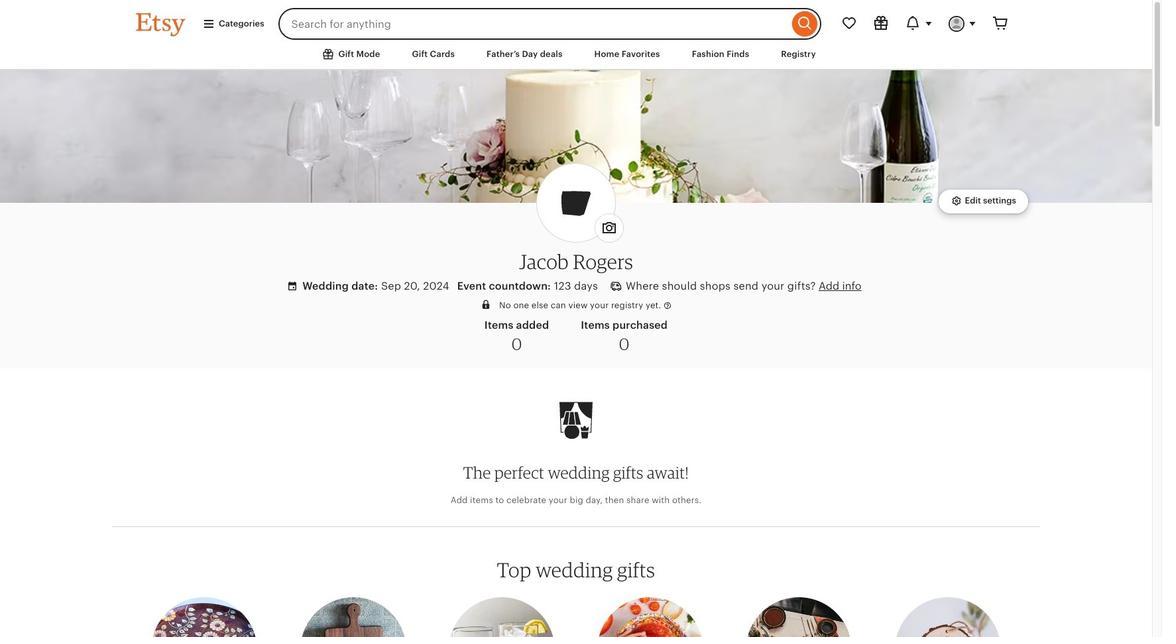 Task type: locate. For each thing, give the bounding box(es) containing it.
Search for anything text field
[[278, 8, 789, 40]]

default colorful shape profile icon image
[[537, 164, 616, 242], [537, 164, 616, 242]]

banner
[[112, 0, 1041, 40]]

None search field
[[278, 8, 822, 40]]



Task type: vqa. For each thing, say whether or not it's contained in the screenshot.
Default colorful shape profile icon
yes



